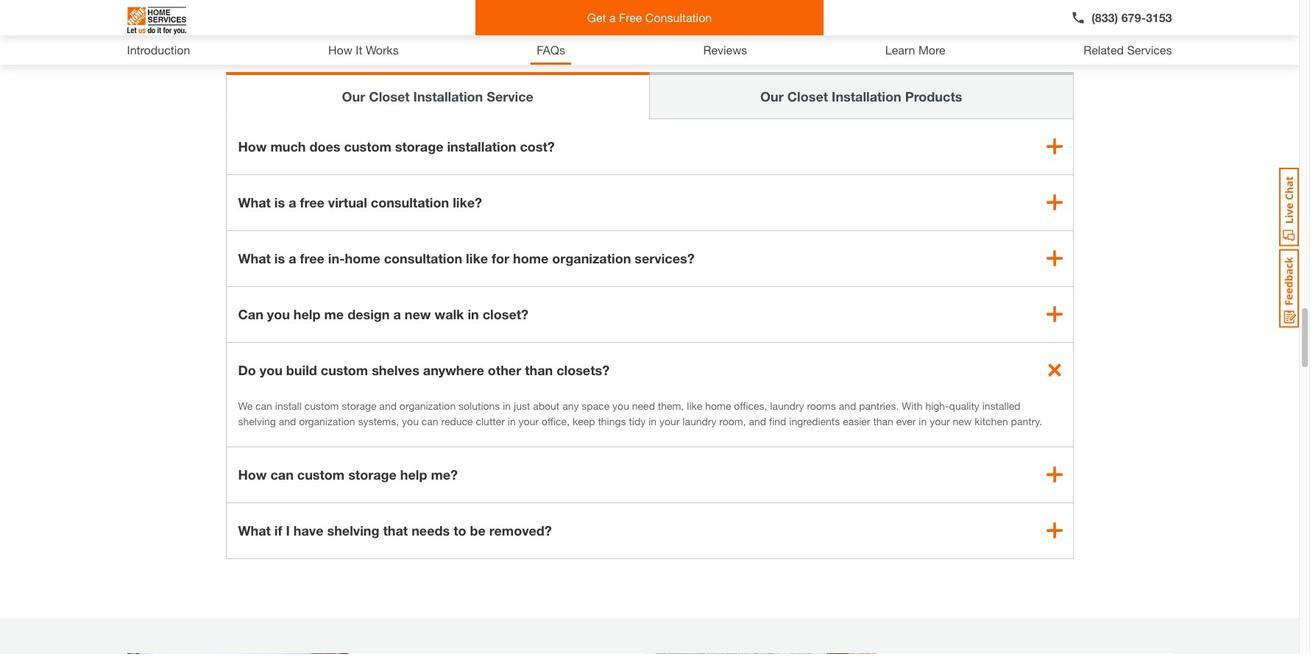 Task type: vqa. For each thing, say whether or not it's contained in the screenshot.
3's 'a'
no



Task type: describe. For each thing, give the bounding box(es) containing it.
high-
[[926, 399, 949, 412]]

space
[[582, 399, 610, 412]]

more
[[919, 43, 946, 57]]

free for virtual
[[300, 194, 324, 210]]

and up the easier
[[839, 399, 856, 412]]

get a free consultation button
[[475, 0, 824, 35]]

a left in-
[[289, 250, 296, 266]]

our for our closet installation products
[[760, 88, 784, 104]]

closet for our closet installation service
[[369, 88, 410, 104]]

0 horizontal spatial new
[[405, 306, 431, 322]]

ingredients
[[789, 415, 840, 427]]

services
[[1127, 43, 1172, 57]]

how can custom storage help me?
[[238, 466, 458, 483]]

related
[[1084, 43, 1124, 57]]

me?
[[431, 466, 458, 483]]

in down just
[[508, 415, 516, 427]]

much
[[271, 138, 306, 154]]

design
[[348, 306, 390, 322]]

installation for service
[[413, 88, 483, 104]]

custom for install
[[305, 399, 339, 412]]

frequently asked questions
[[492, 14, 808, 42]]

like inside we can install custom storage and organization solutions in just about any space you need them, like home offices, laundry rooms and pantries. with high-quality installed shelving and organization systems, you can reduce clutter in your office, keep things tidy in your laundry room, and find ingredients easier than ever in your new kitchen pantry.
[[687, 399, 702, 412]]

pantries.
[[859, 399, 899, 412]]

1 vertical spatial laundry
[[683, 415, 717, 427]]

reduce
[[441, 415, 473, 427]]

how for how much does custom storage installation cost?
[[238, 138, 267, 154]]

walk
[[435, 306, 464, 322]]

1 vertical spatial help
[[400, 466, 427, 483]]

can for we can install custom storage and organization solutions in just about any space you need them, like home offices, laundry rooms and pantries. with high-quality installed shelving and organization systems, you can reduce clutter in your office, keep things tidy in your laundry room, and find ingredients easier than ever in your new kitchen pantry.
[[255, 399, 272, 412]]

reviews
[[703, 43, 747, 57]]

to
[[454, 522, 466, 539]]

and down offices,
[[749, 415, 766, 427]]

faqs
[[537, 43, 565, 57]]

what is a free in-home consultation like for home organization services?
[[238, 250, 695, 266]]

free for in-
[[300, 250, 324, 266]]

learn more
[[885, 43, 946, 57]]

other
[[488, 362, 521, 378]]

1 your from the left
[[519, 415, 539, 427]]

frequently
[[492, 14, 610, 42]]

0 horizontal spatial like
[[466, 250, 488, 266]]

what for what if i have shelving that needs to be removed?
[[238, 522, 271, 539]]

learn
[[885, 43, 915, 57]]

pantry.
[[1011, 415, 1042, 427]]

how for how can custom storage help me?
[[238, 466, 267, 483]]

build
[[286, 362, 317, 378]]

questions
[[694, 14, 808, 42]]

home inside we can install custom storage and organization solutions in just about any space you need them, like home offices, laundry rooms and pantries. with high-quality installed shelving and organization systems, you can reduce clutter in your office, keep things tidy in your laundry room, and find ingredients easier than ever in your new kitchen pantry.
[[705, 399, 731, 412]]

does
[[310, 138, 340, 154]]

679-
[[1122, 10, 1146, 24]]

find
[[769, 415, 786, 427]]

our closet installation service
[[342, 88, 534, 104]]

and up systems, at the bottom left
[[379, 399, 397, 412]]

solutions
[[459, 399, 500, 412]]

in right walk
[[468, 306, 479, 322]]

anywhere
[[423, 362, 484, 378]]

can you help me design a new walk in closet?
[[238, 306, 529, 322]]

custom up have
[[297, 466, 345, 483]]

do
[[238, 362, 256, 378]]

(833) 679-3153 link
[[1071, 9, 1172, 27]]

related services
[[1084, 43, 1172, 57]]

0 horizontal spatial home
[[345, 250, 380, 266]]

0 horizontal spatial organization
[[299, 415, 355, 427]]

custom for build
[[321, 362, 368, 378]]

things
[[598, 415, 626, 427]]

works
[[366, 43, 399, 57]]

it
[[356, 43, 363, 57]]

2 vertical spatial storage
[[348, 466, 397, 483]]

shelves
[[372, 362, 419, 378]]

1 horizontal spatial organization
[[400, 399, 456, 412]]

with
[[902, 399, 923, 412]]

rooms
[[807, 399, 836, 412]]

closets?
[[557, 362, 610, 378]]

needs
[[412, 522, 450, 539]]

(833)
[[1092, 10, 1118, 24]]

cost?
[[520, 138, 555, 154]]

products
[[905, 88, 962, 104]]

for
[[492, 250, 509, 266]]

service
[[487, 88, 534, 104]]

keep
[[573, 415, 595, 427]]

a right design
[[393, 306, 401, 322]]

0 vertical spatial help
[[294, 306, 321, 322]]

(833) 679-3153
[[1092, 10, 1172, 24]]

custom for does
[[344, 138, 391, 154]]

what if i have shelving that needs to be removed?
[[238, 522, 552, 539]]

3153
[[1146, 10, 1172, 24]]

you right systems, at the bottom left
[[402, 415, 419, 427]]

is for what is a free in-home consultation like for home organization services?
[[274, 250, 285, 266]]

1 horizontal spatial shelving
[[327, 522, 379, 539]]

0 vertical spatial than
[[525, 362, 553, 378]]

is for what is a free virtual consultation like?
[[274, 194, 285, 210]]

have
[[294, 522, 324, 539]]

them,
[[658, 399, 684, 412]]

kitchen
[[975, 415, 1008, 427]]

how it works
[[328, 43, 399, 57]]

3 your from the left
[[930, 415, 950, 427]]

our for our closet installation service
[[342, 88, 365, 104]]

consultation
[[645, 10, 712, 24]]

be
[[470, 522, 486, 539]]

how for how it works
[[328, 43, 352, 57]]



Task type: locate. For each thing, give the bounding box(es) containing it.
free left virtual
[[300, 194, 324, 210]]

easier
[[843, 415, 870, 427]]

help
[[294, 306, 321, 322], [400, 466, 427, 483]]

custom right install
[[305, 399, 339, 412]]

1 vertical spatial is
[[274, 250, 285, 266]]

i
[[286, 522, 290, 539]]

office,
[[542, 415, 570, 427]]

how much does custom storage installation cost?
[[238, 138, 555, 154]]

services?
[[635, 250, 695, 266]]

shelving inside we can install custom storage and organization solutions in just about any space you need them, like home offices, laundry rooms and pantries. with high-quality installed shelving and organization systems, you can reduce clutter in your office, keep things tidy in your laundry room, and find ingredients easier than ever in your new kitchen pantry.
[[238, 415, 276, 427]]

2 horizontal spatial your
[[930, 415, 950, 427]]

1 vertical spatial shelving
[[327, 522, 379, 539]]

live chat image
[[1279, 168, 1299, 247]]

home right "for"
[[513, 250, 549, 266]]

what left if
[[238, 522, 271, 539]]

0 vertical spatial like
[[466, 250, 488, 266]]

is down much
[[274, 194, 285, 210]]

0 horizontal spatial help
[[294, 306, 321, 322]]

0 horizontal spatial our
[[342, 88, 365, 104]]

0 vertical spatial storage
[[395, 138, 443, 154]]

organization down install
[[299, 415, 355, 427]]

our down it on the top of the page
[[342, 88, 365, 104]]

free left in-
[[300, 250, 324, 266]]

1 horizontal spatial new
[[953, 415, 972, 427]]

is left in-
[[274, 250, 285, 266]]

organization left services?
[[552, 250, 631, 266]]

home down "what is a free virtual consultation like?" on the top left
[[345, 250, 380, 266]]

what up can
[[238, 250, 271, 266]]

can right we
[[255, 399, 272, 412]]

installation for products
[[832, 88, 902, 104]]

clutter
[[476, 415, 505, 427]]

like
[[466, 250, 488, 266], [687, 399, 702, 412]]

can for how can custom storage help me?
[[271, 466, 294, 483]]

custom right does
[[344, 138, 391, 154]]

how down we
[[238, 466, 267, 483]]

ever
[[896, 415, 916, 427]]

what for what is a free virtual consultation like?
[[238, 194, 271, 210]]

2 what from the top
[[238, 250, 271, 266]]

installation down learn at the right top of page
[[832, 88, 902, 104]]

about
[[533, 399, 560, 412]]

shelving left that
[[327, 522, 379, 539]]

closet?
[[483, 306, 529, 322]]

laundry down them, on the bottom
[[683, 415, 717, 427]]

just
[[514, 399, 530, 412]]

2 vertical spatial organization
[[299, 415, 355, 427]]

installation
[[413, 88, 483, 104], [832, 88, 902, 104]]

0 vertical spatial shelving
[[238, 415, 276, 427]]

new left walk
[[405, 306, 431, 322]]

do you build custom shelves anywhere other than closets?
[[238, 362, 610, 378]]

storage for installation
[[395, 138, 443, 154]]

need
[[632, 399, 655, 412]]

1 our from the left
[[342, 88, 365, 104]]

0 vertical spatial is
[[274, 194, 285, 210]]

systems,
[[358, 415, 399, 427]]

what is a free virtual consultation like?
[[238, 194, 482, 210]]

than right other
[[525, 362, 553, 378]]

removed?
[[489, 522, 552, 539]]

1 horizontal spatial help
[[400, 466, 427, 483]]

like?
[[453, 194, 482, 210]]

1 is from the top
[[274, 194, 285, 210]]

organization up reduce
[[400, 399, 456, 412]]

in-
[[328, 250, 345, 266]]

a
[[609, 10, 616, 24], [289, 194, 296, 210], [289, 250, 296, 266], [393, 306, 401, 322]]

how left much
[[238, 138, 267, 154]]

1 horizontal spatial laundry
[[770, 399, 804, 412]]

your
[[519, 415, 539, 427], [660, 415, 680, 427], [930, 415, 950, 427]]

1 vertical spatial than
[[873, 415, 894, 427]]

laundry
[[770, 399, 804, 412], [683, 415, 717, 427]]

new inside we can install custom storage and organization solutions in just about any space you need them, like home offices, laundry rooms and pantries. with high-quality installed shelving and organization systems, you can reduce clutter in your office, keep things tidy in your laundry room, and find ingredients easier than ever in your new kitchen pantry.
[[953, 415, 972, 427]]

help left me?
[[400, 466, 427, 483]]

2 your from the left
[[660, 415, 680, 427]]

2 is from the top
[[274, 250, 285, 266]]

storage up systems, at the bottom left
[[342, 399, 377, 412]]

introduction
[[127, 43, 190, 57]]

1 horizontal spatial closet
[[787, 88, 828, 104]]

a right get on the left top of the page
[[609, 10, 616, 24]]

what for what is a free in-home consultation like for home organization services?
[[238, 250, 271, 266]]

get
[[587, 10, 606, 24]]

custom inside we can install custom storage and organization solutions in just about any space you need them, like home offices, laundry rooms and pantries. with high-quality installed shelving and organization systems, you can reduce clutter in your office, keep things tidy in your laundry room, and find ingredients easier than ever in your new kitchen pantry.
[[305, 399, 339, 412]]

new down quality
[[953, 415, 972, 427]]

1 closet from the left
[[369, 88, 410, 104]]

shelving
[[238, 415, 276, 427], [327, 522, 379, 539]]

that
[[383, 522, 408, 539]]

offices,
[[734, 399, 767, 412]]

laundry up the find
[[770, 399, 804, 412]]

closet
[[369, 88, 410, 104], [787, 88, 828, 104]]

1 vertical spatial new
[[953, 415, 972, 427]]

1 installation from the left
[[413, 88, 483, 104]]

free
[[619, 10, 642, 24]]

1 vertical spatial like
[[687, 399, 702, 412]]

in right ever
[[919, 415, 927, 427]]

in left just
[[503, 399, 511, 412]]

get a free consultation
[[587, 10, 712, 24]]

consultation left like?
[[371, 194, 449, 210]]

0 horizontal spatial closet
[[369, 88, 410, 104]]

2 vertical spatial how
[[238, 466, 267, 483]]

can
[[255, 399, 272, 412], [422, 415, 438, 427], [271, 466, 294, 483]]

0 horizontal spatial your
[[519, 415, 539, 427]]

1 vertical spatial consultation
[[384, 250, 462, 266]]

2 our from the left
[[760, 88, 784, 104]]

any
[[563, 399, 579, 412]]

than down pantries.
[[873, 415, 894, 427]]

you right 'do'
[[260, 362, 283, 378]]

what
[[238, 194, 271, 210], [238, 250, 271, 266], [238, 522, 271, 539]]

1 horizontal spatial than
[[873, 415, 894, 427]]

2 free from the top
[[300, 250, 324, 266]]

1 horizontal spatial our
[[760, 88, 784, 104]]

1 horizontal spatial your
[[660, 415, 680, 427]]

1 vertical spatial storage
[[342, 399, 377, 412]]

2 horizontal spatial organization
[[552, 250, 631, 266]]

home up 'room,'
[[705, 399, 731, 412]]

me
[[324, 306, 344, 322]]

0 vertical spatial laundry
[[770, 399, 804, 412]]

0 vertical spatial how
[[328, 43, 352, 57]]

free
[[300, 194, 324, 210], [300, 250, 324, 266]]

storage inside we can install custom storage and organization solutions in just about any space you need them, like home offices, laundry rooms and pantries. with high-quality installed shelving and organization systems, you can reduce clutter in your office, keep things tidy in your laundry room, and find ingredients easier than ever in your new kitchen pantry.
[[342, 399, 377, 412]]

0 vertical spatial organization
[[552, 250, 631, 266]]

room,
[[719, 415, 746, 427]]

1 vertical spatial what
[[238, 250, 271, 266]]

0 horizontal spatial laundry
[[683, 415, 717, 427]]

installation
[[447, 138, 516, 154]]

0 horizontal spatial installation
[[413, 88, 483, 104]]

a left virtual
[[289, 194, 296, 210]]

our closet installation products
[[760, 88, 962, 104]]

asked
[[617, 14, 687, 42]]

1 what from the top
[[238, 194, 271, 210]]

how left it on the top of the page
[[328, 43, 352, 57]]

installation up installation
[[413, 88, 483, 104]]

1 horizontal spatial installation
[[832, 88, 902, 104]]

like left "for"
[[466, 250, 488, 266]]

quality
[[949, 399, 980, 412]]

new
[[405, 306, 431, 322], [953, 415, 972, 427]]

you
[[267, 306, 290, 322], [260, 362, 283, 378], [613, 399, 629, 412], [402, 415, 419, 427]]

0 vertical spatial can
[[255, 399, 272, 412]]

1 vertical spatial how
[[238, 138, 267, 154]]

1 vertical spatial can
[[422, 415, 438, 427]]

closet for our closet installation products
[[787, 88, 828, 104]]

1 horizontal spatial like
[[687, 399, 702, 412]]

0 vertical spatial what
[[238, 194, 271, 210]]

1 horizontal spatial home
[[513, 250, 549, 266]]

we
[[238, 399, 253, 412]]

our
[[342, 88, 365, 104], [760, 88, 784, 104]]

storage
[[395, 138, 443, 154], [342, 399, 377, 412], [348, 466, 397, 483]]

storage down our closet installation service
[[395, 138, 443, 154]]

help left me
[[294, 306, 321, 322]]

what down much
[[238, 194, 271, 210]]

1 vertical spatial free
[[300, 250, 324, 266]]

0 horizontal spatial shelving
[[238, 415, 276, 427]]

is
[[274, 194, 285, 210], [274, 250, 285, 266]]

can left reduce
[[422, 415, 438, 427]]

your down the "high-"
[[930, 415, 950, 427]]

than inside we can install custom storage and organization solutions in just about any space you need them, like home offices, laundry rooms and pantries. with high-quality installed shelving and organization systems, you can reduce clutter in your office, keep things tidy in your laundry room, and find ingredients easier than ever in your new kitchen pantry.
[[873, 415, 894, 427]]

we can install custom storage and organization solutions in just about any space you need them, like home offices, laundry rooms and pantries. with high-quality installed shelving and organization systems, you can reduce clutter in your office, keep things tidy in your laundry room, and find ingredients easier than ever in your new kitchen pantry.
[[238, 399, 1042, 427]]

feedback link image
[[1279, 249, 1299, 328]]

0 vertical spatial new
[[405, 306, 431, 322]]

you up things in the left of the page
[[613, 399, 629, 412]]

if
[[274, 522, 282, 539]]

custom right build
[[321, 362, 368, 378]]

storage down systems, at the bottom left
[[348, 466, 397, 483]]

2 horizontal spatial home
[[705, 399, 731, 412]]

tidy
[[629, 415, 646, 427]]

in right tidy
[[649, 415, 657, 427]]

can up if
[[271, 466, 294, 483]]

you right can
[[267, 306, 290, 322]]

and down install
[[279, 415, 296, 427]]

home
[[345, 250, 380, 266], [513, 250, 549, 266], [705, 399, 731, 412]]

do it for you logo image
[[127, 1, 186, 40]]

0 vertical spatial consultation
[[371, 194, 449, 210]]

installed
[[983, 399, 1021, 412]]

install
[[275, 399, 302, 412]]

3 what from the top
[[238, 522, 271, 539]]

virtual
[[328, 194, 367, 210]]

2 vertical spatial what
[[238, 522, 271, 539]]

your down them, on the bottom
[[660, 415, 680, 427]]

2 closet from the left
[[787, 88, 828, 104]]

0 horizontal spatial than
[[525, 362, 553, 378]]

storage for and
[[342, 399, 377, 412]]

0 vertical spatial free
[[300, 194, 324, 210]]

2 vertical spatial can
[[271, 466, 294, 483]]

2 installation from the left
[[832, 88, 902, 104]]

shelving down we
[[238, 415, 276, 427]]

consultation up walk
[[384, 250, 462, 266]]

can
[[238, 306, 263, 322]]

1 free from the top
[[300, 194, 324, 210]]

1 vertical spatial organization
[[400, 399, 456, 412]]

our down questions
[[760, 88, 784, 104]]

like right them, on the bottom
[[687, 399, 702, 412]]

your down just
[[519, 415, 539, 427]]

a inside button
[[609, 10, 616, 24]]



